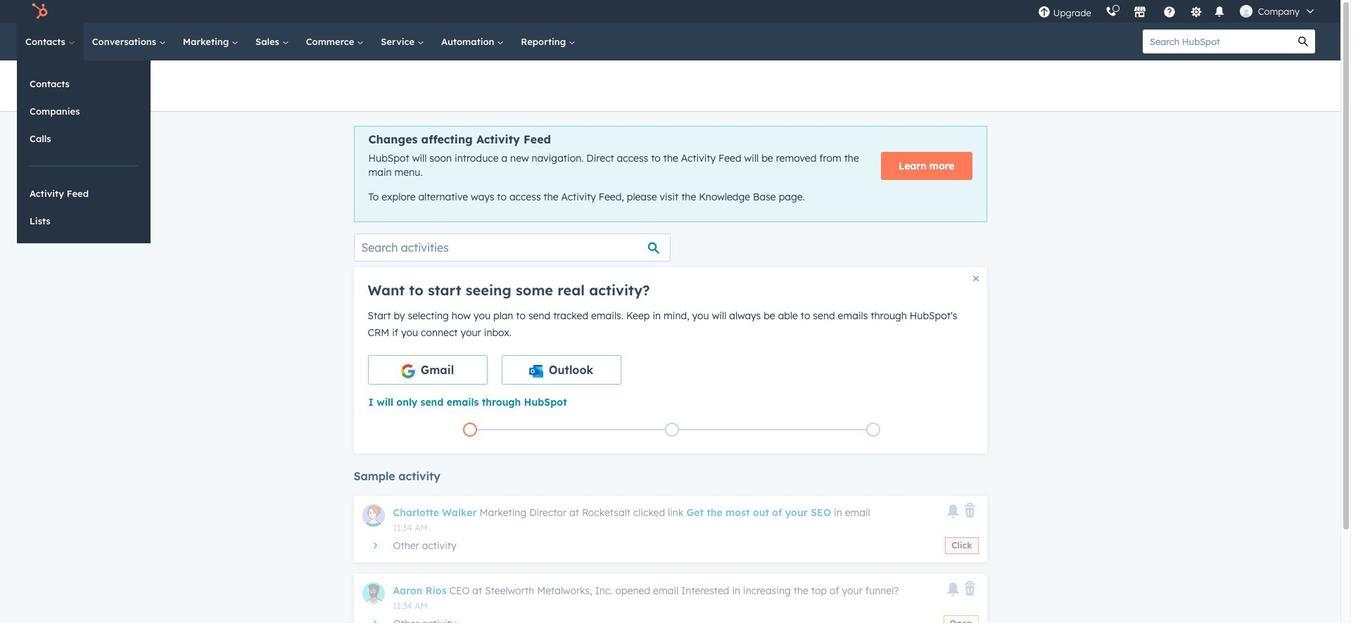 Task type: locate. For each thing, give the bounding box(es) containing it.
Search activities search field
[[354, 233, 670, 262]]

None checkbox
[[368, 355, 487, 385]]

list
[[369, 420, 974, 440]]

close image
[[973, 276, 978, 281]]

None checkbox
[[501, 355, 621, 385]]

onboarding.steps.sendtrackedemailingmail.title image
[[668, 427, 675, 434]]

menu
[[1031, 0, 1324, 23]]



Task type: vqa. For each thing, say whether or not it's contained in the screenshot.
onboarding.steps.finalStep.title icon
yes



Task type: describe. For each thing, give the bounding box(es) containing it.
contacts menu
[[17, 61, 151, 243]]

onboarding.steps.finalstep.title image
[[870, 427, 877, 434]]

jacob simon image
[[1240, 5, 1252, 18]]

marketplaces image
[[1133, 6, 1146, 19]]

Search HubSpot search field
[[1143, 30, 1291, 53]]



